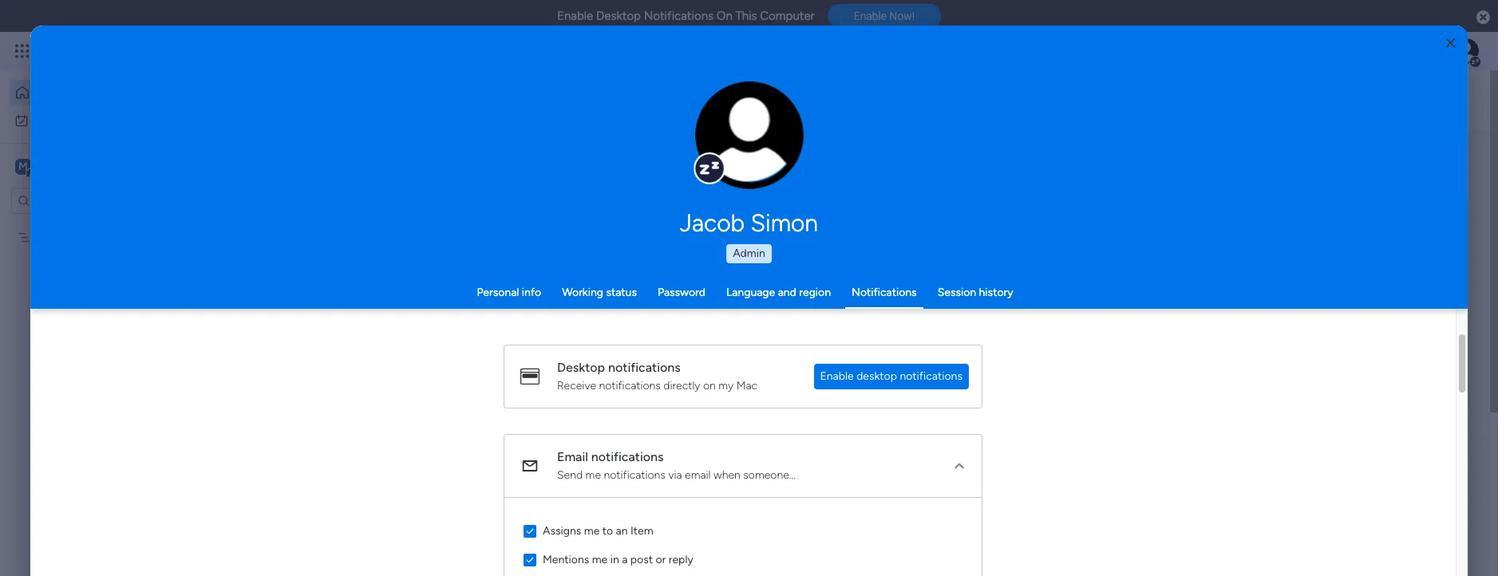 Task type: locate. For each thing, give the bounding box(es) containing it.
me right the send
[[586, 468, 601, 482]]

my inside button
[[35, 113, 50, 127]]

0 horizontal spatial workspace
[[68, 159, 131, 174]]

my down home at top left
[[35, 113, 50, 127]]

change
[[716, 144, 752, 156]]

notifications inside button
[[900, 369, 963, 383]]

m
[[18, 159, 28, 173]]

1 horizontal spatial work
[[335, 351, 359, 364]]

teammates
[[480, 546, 544, 562]]

0 horizontal spatial work
[[53, 113, 78, 127]]

enable now!
[[854, 10, 915, 23]]

main right the >
[[440, 351, 464, 364]]

work
[[53, 113, 78, 127], [335, 351, 359, 364]]

workspace up search in workspace field
[[68, 159, 131, 174]]

notifications up the directly
[[609, 360, 681, 375]]

desktop inside desktop notifications receive notifications directly on my mac
[[557, 360, 605, 375]]

work down home at top left
[[53, 113, 78, 127]]

main inside work management > main workspace link
[[440, 351, 464, 364]]

and down assigns
[[547, 546, 569, 562]]

option
[[0, 223, 204, 226]]

status
[[606, 286, 637, 299]]

computer
[[761, 9, 815, 23]]

dapulse close image
[[1477, 10, 1491, 26]]

desktop
[[857, 369, 898, 383]]

my work button
[[10, 107, 172, 133]]

workspace inside work management > main workspace link
[[467, 351, 521, 364]]

1 horizontal spatial notifications
[[852, 286, 917, 299]]

this
[[736, 9, 758, 23]]

0 vertical spatial work
[[53, 113, 78, 127]]

history
[[980, 286, 1014, 299]]

or
[[656, 553, 666, 567]]

workspace right the >
[[467, 351, 521, 364]]

mac
[[737, 379, 758, 393]]

main inside workspace selection element
[[37, 159, 65, 174]]

and
[[778, 286, 797, 299], [547, 546, 569, 562]]

2 vertical spatial me
[[592, 553, 608, 567]]

session
[[938, 286, 977, 299]]

0 vertical spatial main
[[37, 159, 65, 174]]

my left board
[[38, 230, 53, 244]]

0 vertical spatial me
[[586, 468, 601, 482]]

desktop
[[597, 9, 641, 23], [557, 360, 605, 375]]

me left in
[[592, 553, 608, 567]]

0 horizontal spatial main
[[37, 159, 65, 174]]

main right workspace image
[[37, 159, 65, 174]]

1 vertical spatial my
[[38, 230, 53, 244]]

1 vertical spatial me
[[584, 524, 600, 538]]

>
[[430, 351, 437, 364]]

1 vertical spatial work
[[335, 351, 359, 364]]

1 vertical spatial notifications
[[852, 286, 917, 299]]

enable for enable now!
[[854, 10, 887, 23]]

notifications
[[609, 360, 681, 375], [900, 369, 963, 383], [599, 379, 661, 393], [592, 449, 664, 464], [604, 468, 666, 482]]

notifications right email
[[592, 449, 664, 464]]

management
[[362, 351, 428, 364]]

my inside list box
[[38, 230, 53, 244]]

main workspace
[[37, 159, 131, 174]]

me
[[586, 468, 601, 482], [584, 524, 600, 538], [592, 553, 608, 567]]

enable
[[558, 9, 594, 23], [854, 10, 887, 23], [821, 369, 854, 383]]

workspace
[[68, 159, 131, 174], [467, 351, 521, 364]]

my
[[719, 379, 734, 393]]

enable for enable desktop notifications on this computer
[[558, 9, 594, 23]]

region
[[505, 498, 982, 577]]

reply
[[669, 553, 694, 567]]

enable desktop notifications button
[[814, 364, 970, 389]]

notifications right region
[[852, 286, 917, 299]]

password link
[[658, 286, 706, 299]]

0 vertical spatial my
[[35, 113, 50, 127]]

main
[[37, 159, 65, 174], [440, 351, 464, 364]]

mentions me in a post or reply
[[543, 553, 694, 567]]

notifications left the via
[[604, 468, 666, 482]]

0 vertical spatial and
[[778, 286, 797, 299]]

board
[[56, 230, 85, 244]]

language
[[727, 286, 776, 299]]

region
[[800, 286, 831, 299]]

receive
[[557, 379, 597, 393]]

session history
[[938, 286, 1014, 299]]

desktop notifications receive notifications directly on my mac
[[557, 360, 758, 393]]

jacob simon
[[680, 209, 819, 238]]

enable for enable desktop notifications
[[821, 369, 854, 383]]

select product image
[[14, 43, 30, 59]]

notifications right desktop
[[900, 369, 963, 383]]

email
[[557, 449, 588, 464]]

1 vertical spatial desktop
[[557, 360, 605, 375]]

work inside button
[[53, 113, 78, 127]]

and left region
[[778, 286, 797, 299]]

change profile picture button
[[696, 81, 804, 190]]

1 vertical spatial main
[[440, 351, 464, 364]]

region containing assigns me to an item
[[505, 498, 982, 577]]

me left to
[[584, 524, 600, 538]]

me for assigns
[[584, 524, 600, 538]]

work left management
[[335, 351, 359, 364]]

notifications left on
[[644, 9, 714, 23]]

1 vertical spatial workspace
[[467, 351, 521, 364]]

mentions
[[543, 553, 590, 567]]

post
[[631, 553, 653, 567]]

collaborating
[[602, 546, 677, 562]]

1 horizontal spatial main
[[440, 351, 464, 364]]

assigns me to an item
[[543, 524, 654, 538]]

0 horizontal spatial and
[[547, 546, 569, 562]]

email notifications send me notifications via email when someone...
[[557, 449, 796, 482]]

my
[[35, 113, 50, 127], [38, 230, 53, 244]]

workspace image
[[15, 158, 31, 175]]

personal info
[[477, 286, 542, 299]]

1 horizontal spatial workspace
[[467, 351, 521, 364]]

0 vertical spatial workspace
[[68, 159, 131, 174]]

workspace inside workspace selection element
[[68, 159, 131, 174]]

1 vertical spatial and
[[547, 546, 569, 562]]

notifications
[[644, 9, 714, 23], [852, 286, 917, 299]]

0 vertical spatial notifications
[[644, 9, 714, 23]]

jacob simon button
[[530, 209, 969, 238]]

profile
[[754, 144, 784, 156]]

personal
[[477, 286, 519, 299]]



Task type: vqa. For each thing, say whether or not it's contained in the screenshot.
the bottommost WORKSPACE
yes



Task type: describe. For each thing, give the bounding box(es) containing it.
my for my board
[[38, 230, 53, 244]]

home
[[37, 85, 67, 99]]

enable desktop notifications
[[821, 369, 963, 383]]

me inside email notifications send me notifications via email when someone...
[[586, 468, 601, 482]]

workspace selection element
[[15, 157, 133, 178]]

on
[[717, 9, 733, 23]]

on
[[704, 379, 716, 393]]

language and region
[[727, 286, 831, 299]]

working
[[562, 286, 604, 299]]

0 horizontal spatial notifications
[[644, 9, 714, 23]]

enable now! button
[[828, 4, 941, 28]]

close image
[[1447, 37, 1456, 49]]

assigns
[[543, 524, 582, 538]]

my work
[[35, 113, 78, 127]]

directly
[[664, 379, 701, 393]]

notifications link
[[852, 286, 917, 299]]

jacob
[[680, 209, 745, 238]]

1 horizontal spatial and
[[778, 286, 797, 299]]

jacob simon image
[[1454, 38, 1480, 64]]

language and region link
[[727, 286, 831, 299]]

my for my work
[[35, 113, 50, 127]]

send
[[557, 468, 583, 482]]

in
[[611, 553, 620, 567]]

info
[[522, 286, 542, 299]]

work management > main workspace link
[[307, 194, 531, 374]]

item
[[631, 524, 654, 538]]

password
[[658, 286, 706, 299]]

an
[[616, 524, 628, 538]]

home button
[[10, 80, 172, 105]]

invite your teammates and start collaborating
[[415, 546, 677, 562]]

via
[[669, 468, 683, 482]]

enable desktop notifications on this computer
[[558, 9, 815, 23]]

now!
[[890, 10, 915, 23]]

email
[[685, 468, 711, 482]]

start
[[572, 546, 599, 562]]

personal info link
[[477, 286, 542, 299]]

0 vertical spatial desktop
[[597, 9, 641, 23]]

notifications left the directly
[[599, 379, 661, 393]]

simon
[[751, 209, 819, 238]]

my board list box
[[0, 220, 204, 466]]

working status
[[562, 286, 637, 299]]

working status link
[[562, 286, 637, 299]]

someone...
[[744, 468, 796, 482]]

when
[[714, 468, 741, 482]]

change profile picture
[[716, 144, 784, 170]]

session history link
[[938, 286, 1014, 299]]

to
[[603, 524, 613, 538]]

Search in workspace field
[[34, 192, 133, 210]]

invite
[[415, 546, 448, 562]]

your
[[451, 546, 476, 562]]

me for mentions
[[592, 553, 608, 567]]

admin
[[733, 247, 766, 260]]

picture
[[734, 158, 766, 170]]

my board
[[38, 230, 85, 244]]

work management > main workspace
[[335, 351, 521, 364]]

a
[[622, 553, 628, 567]]



